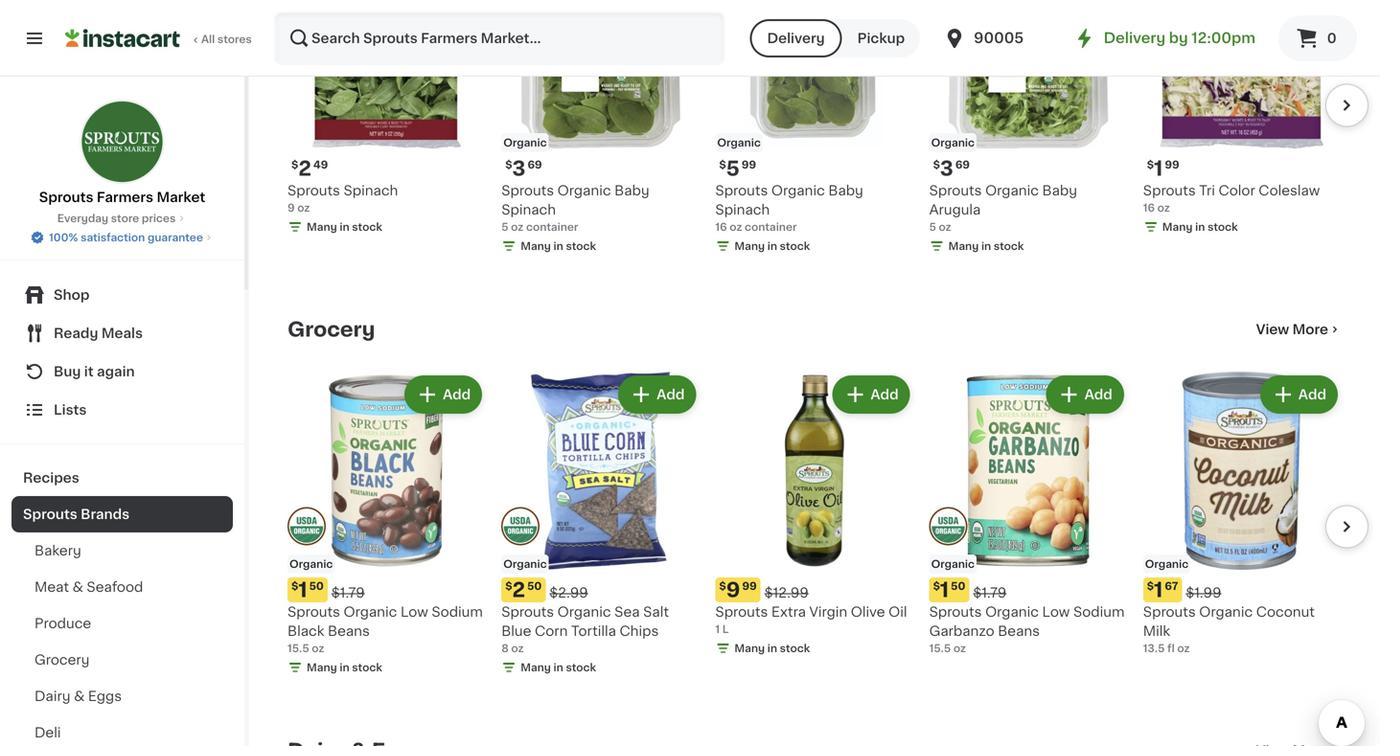 Task type: describe. For each thing, give the bounding box(es) containing it.
sprouts for sprouts extra virgin olive oil 1 l
[[716, 606, 768, 620]]

delivery by 12:00pm
[[1104, 31, 1256, 45]]

pickup button
[[842, 19, 921, 58]]

$1.67 original price: $1.99 element
[[1144, 578, 1342, 603]]

$ 1 50 $1.79 sprouts organic low sodium black beans 15.5 oz
[[288, 581, 483, 655]]

& for dairy
[[74, 690, 85, 704]]

product group containing 2
[[502, 372, 700, 680]]

67
[[1165, 582, 1179, 592]]

buy it again
[[54, 365, 135, 379]]

view more link
[[1257, 320, 1342, 339]]

prices
[[142, 213, 176, 224]]

oz inside sprouts organic baby spinach 5 oz container
[[511, 222, 524, 233]]

deli
[[35, 727, 61, 740]]

99 for 1
[[1165, 160, 1180, 170]]

sprouts brands link
[[12, 497, 233, 533]]

& for meat
[[72, 581, 83, 594]]

delivery for delivery by 12:00pm
[[1104, 31, 1166, 45]]

$ inside the $ 1 67
[[1148, 582, 1155, 592]]

$1.50 original price: $1.79 element for sprouts organic low sodium black beans
[[288, 578, 486, 603]]

oz inside sprouts organic baby spinach 16 oz container
[[730, 222, 743, 233]]

lists
[[54, 404, 87, 417]]

sprouts organic baby spinach 16 oz container
[[716, 184, 864, 233]]

tri
[[1200, 184, 1216, 198]]

meat
[[35, 581, 69, 594]]

many for sprouts organic baby arugula 5 oz
[[949, 241, 979, 252]]

fl
[[1168, 644, 1175, 655]]

sprouts for sprouts farmers market
[[39, 191, 93, 204]]

$ up sprouts organic baby spinach 5 oz container
[[505, 160, 513, 170]]

shop
[[54, 289, 90, 302]]

49
[[313, 160, 328, 170]]

pickup
[[858, 32, 905, 45]]

baby for sprouts organic baby spinach 16 oz container
[[829, 184, 864, 198]]

$ inside $ 5 99
[[720, 160, 727, 170]]

farmers
[[97, 191, 153, 204]]

16 for 1
[[1144, 203, 1155, 214]]

garbanzo
[[930, 625, 995, 639]]

eggs
[[88, 690, 122, 704]]

in for $ 1 50 $1.79 sprouts organic low sodium black beans 15.5 oz
[[340, 663, 350, 674]]

9 inside sprouts spinach 9 oz
[[288, 203, 295, 214]]

spinach for 5
[[716, 203, 770, 217]]

beans for black
[[328, 625, 370, 639]]

50 inside $ 1 50 $1.79 sprouts organic low sodium black beans 15.5 oz
[[309, 582, 324, 592]]

all
[[201, 34, 215, 45]]

sea
[[615, 606, 640, 620]]

view
[[1257, 323, 1290, 337]]

0 button
[[1279, 15, 1358, 61]]

in for sprouts organic sea salt blue corn tortilla chips 8 oz
[[554, 663, 564, 674]]

stock for sprouts organic sea salt blue corn tortilla chips 8 oz
[[566, 663, 596, 674]]

add for organic
[[657, 388, 685, 402]]

$ 1 99
[[1148, 159, 1180, 179]]

$ 1 67
[[1148, 581, 1179, 601]]

stock for sprouts spinach 9 oz
[[352, 222, 382, 233]]

1 inside sprouts extra virgin olive oil 1 l
[[716, 625, 720, 635]]

oz inside sprouts tri color coleslaw 16 oz
[[1158, 203, 1171, 214]]

0
[[1328, 32, 1337, 45]]

3 for sprouts organic baby spinach
[[513, 159, 526, 179]]

1 for $ 1 99
[[1155, 159, 1163, 179]]

spinach inside sprouts spinach 9 oz
[[344, 184, 398, 198]]

4 product group from the left
[[930, 372, 1128, 657]]

many in stock for sprouts tri color coleslaw 16 oz
[[1163, 222, 1238, 233]]

ready meals button
[[12, 315, 233, 353]]

oz inside $ 1 50 $1.79 sprouts organic low sodium black beans 15.5 oz
[[312, 644, 325, 655]]

product group containing 9
[[716, 372, 914, 661]]

container for 3
[[526, 222, 579, 233]]

oz inside $ 1 50 $1.79 sprouts organic low sodium garbanzo beans 15.5 oz
[[954, 644, 967, 655]]

it
[[84, 365, 94, 379]]

many for sprouts organic baby spinach 5 oz container
[[521, 241, 551, 252]]

sprouts for sprouts brands
[[23, 508, 77, 522]]

$ 2 50
[[505, 581, 542, 601]]

corn
[[535, 625, 568, 639]]

many for sprouts tri color coleslaw 16 oz
[[1163, 222, 1193, 233]]

milk
[[1144, 625, 1171, 639]]

recipes
[[23, 472, 79, 485]]

color
[[1219, 184, 1256, 198]]

$ inside $ 9 99
[[720, 582, 727, 592]]

$ 9 99
[[720, 581, 757, 601]]

stock for sprouts organic baby spinach 5 oz container
[[566, 241, 596, 252]]

69 for sprouts organic baby arugula
[[956, 160, 970, 170]]

organic inside sprouts organic sea salt blue corn tortilla chips 8 oz
[[558, 606, 611, 620]]

sprouts spinach 9 oz
[[288, 184, 398, 214]]

90005 button
[[944, 12, 1059, 65]]

more
[[1293, 323, 1329, 337]]

tortilla
[[571, 625, 616, 639]]

5 product group from the left
[[1144, 372, 1342, 657]]

many for sprouts organic baby spinach 16 oz container
[[735, 241, 765, 252]]

item badge image for 1
[[288, 508, 326, 546]]

organic inside sprouts organic coconut milk 13.5 fl oz
[[1200, 606, 1253, 620]]

90005
[[974, 31, 1024, 45]]

0 horizontal spatial grocery link
[[12, 642, 233, 679]]

oz inside sprouts spinach 9 oz
[[297, 203, 310, 214]]

$ inside $ 1 50 $1.79 sprouts organic low sodium garbanzo beans 15.5 oz
[[934, 582, 941, 592]]

blue
[[502, 625, 532, 639]]

baby for sprouts organic baby spinach 5 oz container
[[615, 184, 650, 198]]

many in stock for sprouts organic sea salt blue corn tortilla chips 8 oz
[[521, 663, 596, 674]]

organic inside sprouts organic baby arugula 5 oz
[[986, 184, 1039, 198]]

sprouts for sprouts spinach 9 oz
[[288, 184, 340, 198]]

everyday store prices
[[57, 213, 176, 224]]

add for 1
[[443, 388, 471, 402]]

many in stock for sprouts organic baby spinach 5 oz container
[[521, 241, 596, 252]]

$1.99
[[1186, 587, 1222, 600]]

coleslaw
[[1259, 184, 1321, 198]]

$ 3 69 for sprouts organic baby spinach
[[505, 159, 542, 179]]

$ inside $ 2 50
[[505, 582, 513, 592]]

99 for 9
[[742, 582, 757, 592]]

oz inside sprouts organic sea salt blue corn tortilla chips 8 oz
[[511, 644, 524, 655]]

1 for $ 1 67
[[1155, 581, 1163, 601]]

sprouts farmers market logo image
[[80, 100, 164, 184]]

12:00pm
[[1192, 31, 1256, 45]]

ready meals link
[[12, 315, 233, 353]]

seafood
[[87, 581, 143, 594]]

add button for organic
[[621, 378, 695, 412]]

market
[[157, 191, 205, 204]]

1 horizontal spatial 5
[[727, 159, 740, 179]]

$1.79 for garbanzo
[[974, 587, 1007, 600]]

sprouts organic baby spinach 5 oz container
[[502, 184, 650, 233]]

ready
[[54, 327, 98, 340]]

sprouts farmers market link
[[39, 100, 205, 207]]

69 for sprouts organic baby spinach
[[528, 160, 542, 170]]

bakery link
[[12, 533, 233, 570]]

4 add button from the left
[[1049, 378, 1123, 412]]

0 horizontal spatial grocery
[[35, 654, 90, 667]]

by
[[1170, 31, 1189, 45]]

low for garbanzo
[[1043, 606, 1070, 620]]

sprouts inside $ 1 50 $1.79 sprouts organic low sodium black beans 15.5 oz
[[288, 606, 340, 620]]

stock for $ 1 50 $1.79 sprouts organic low sodium black beans 15.5 oz
[[352, 663, 382, 674]]

low for black
[[401, 606, 428, 620]]

2 for $ 2 50
[[513, 581, 526, 601]]

service type group
[[750, 19, 921, 58]]

dairy & eggs link
[[12, 679, 233, 715]]

arugula
[[930, 203, 981, 217]]

5 add button from the left
[[1263, 378, 1337, 412]]

delivery by 12:00pm link
[[1074, 27, 1256, 50]]

sprouts for sprouts organic baby spinach 5 oz container
[[502, 184, 554, 198]]

50 for 2
[[527, 582, 542, 592]]

1 for $ 1 50 $1.79 sprouts organic low sodium black beans 15.5 oz
[[299, 581, 307, 601]]

meals
[[102, 327, 143, 340]]

sprouts organic sea salt blue corn tortilla chips 8 oz
[[502, 606, 669, 655]]

salt
[[643, 606, 669, 620]]

$ 5 99
[[720, 159, 757, 179]]

add button for 1
[[407, 378, 481, 412]]



Task type: vqa. For each thing, say whether or not it's contained in the screenshot.
the Chase credit card promotion "link" on the top right of page
no



Task type: locate. For each thing, give the bounding box(es) containing it.
item carousel region containing 2
[[288, 0, 1369, 288]]

$ inside $ 1 99
[[1148, 160, 1155, 170]]

dairy & eggs
[[35, 690, 122, 704]]

1 horizontal spatial $ 3 69
[[934, 159, 970, 179]]

baby for sprouts organic baby arugula 5 oz
[[1043, 184, 1078, 198]]

sprouts organic coconut milk 13.5 fl oz
[[1144, 606, 1315, 655]]

1 horizontal spatial baby
[[829, 184, 864, 198]]

1 horizontal spatial item badge image
[[502, 508, 540, 546]]

many down $ 9 99
[[735, 644, 765, 655]]

$ up l
[[720, 582, 727, 592]]

99 up sprouts organic baby spinach 16 oz container
[[742, 160, 757, 170]]

1 vertical spatial &
[[74, 690, 85, 704]]

1
[[1155, 159, 1163, 179], [299, 581, 307, 601], [941, 581, 949, 601], [1155, 581, 1163, 601], [716, 625, 720, 635]]

1 vertical spatial grocery
[[35, 654, 90, 667]]

0 vertical spatial 9
[[288, 203, 295, 214]]

many down sprouts organic baby spinach 5 oz container
[[521, 241, 551, 252]]

sprouts organic baby arugula 5 oz
[[930, 184, 1078, 233]]

2 69 from the left
[[956, 160, 970, 170]]

16
[[1144, 203, 1155, 214], [716, 222, 727, 233]]

produce link
[[12, 606, 233, 642]]

2 product group from the left
[[502, 372, 700, 680]]

99
[[742, 160, 757, 170], [1165, 160, 1180, 170], [742, 582, 757, 592]]

$ left "67"
[[1148, 582, 1155, 592]]

many for sprouts spinach 9 oz
[[307, 222, 337, 233]]

3 baby from the left
[[1043, 184, 1078, 198]]

in down corn
[[554, 663, 564, 674]]

baby inside sprouts organic baby spinach 16 oz container
[[829, 184, 864, 198]]

container inside sprouts organic baby spinach 5 oz container
[[526, 222, 579, 233]]

1 horizontal spatial 2
[[513, 581, 526, 601]]

sodium
[[432, 606, 483, 620], [1074, 606, 1125, 620]]

many in stock down sprouts organic baby arugula 5 oz
[[949, 241, 1024, 252]]

0 vertical spatial 2
[[299, 159, 311, 179]]

organic inside $ 1 50 $1.79 sprouts organic low sodium black beans 15.5 oz
[[344, 606, 397, 620]]

$ 3 69 up sprouts organic baby spinach 5 oz container
[[505, 159, 542, 179]]

sodium inside $ 1 50 $1.79 sprouts organic low sodium garbanzo beans 15.5 oz
[[1074, 606, 1125, 620]]

2 baby from the left
[[615, 184, 650, 198]]

1 horizontal spatial grocery
[[288, 320, 375, 340]]

in down sprouts organic baby arugula 5 oz
[[982, 241, 992, 252]]

1 horizontal spatial 15.5
[[930, 644, 951, 655]]

4 add from the left
[[1085, 388, 1113, 402]]

stock down sprouts organic baby spinach 16 oz container
[[780, 241, 810, 252]]

69 up arugula at the top of the page
[[956, 160, 970, 170]]

1 horizontal spatial 3
[[941, 159, 954, 179]]

1 horizontal spatial container
[[745, 222, 797, 233]]

many down sprouts spinach 9 oz at the left top of page
[[307, 222, 337, 233]]

1 $1.50 original price: $1.79 element from the left
[[288, 578, 486, 603]]

meat & seafood
[[35, 581, 143, 594]]

$1.79 for black
[[332, 587, 365, 600]]

1 horizontal spatial low
[[1043, 606, 1070, 620]]

sprouts farmers market
[[39, 191, 205, 204]]

sprouts inside sprouts organic baby arugula 5 oz
[[930, 184, 982, 198]]

15.5
[[288, 644, 309, 655], [930, 644, 951, 655]]

add button
[[407, 378, 481, 412], [621, 378, 695, 412], [835, 378, 909, 412], [1049, 378, 1123, 412], [1263, 378, 1337, 412]]

low inside $ 1 50 $1.79 sprouts organic low sodium garbanzo beans 15.5 oz
[[1043, 606, 1070, 620]]

50 inside $ 1 50 $1.79 sprouts organic low sodium garbanzo beans 15.5 oz
[[951, 582, 966, 592]]

Search field
[[276, 13, 723, 63]]

item carousel region containing 1
[[261, 364, 1369, 710]]

sprouts tri color coleslaw 16 oz
[[1144, 184, 1321, 214]]

oz inside sprouts organic baby arugula 5 oz
[[939, 222, 952, 233]]

many in stock for sprouts extra virgin olive oil 1 l
[[735, 644, 810, 655]]

extra
[[772, 606, 806, 620]]

100% satisfaction guarantee button
[[30, 226, 215, 245]]

add for extra
[[871, 388, 899, 402]]

delivery left pickup
[[768, 32, 825, 45]]

5 inside sprouts organic baby arugula 5 oz
[[930, 222, 937, 233]]

0 horizontal spatial sodium
[[432, 606, 483, 620]]

69
[[528, 160, 542, 170], [956, 160, 970, 170]]

16 down $ 5 99 on the right of page
[[716, 222, 727, 233]]

many in stock for sprouts organic baby arugula 5 oz
[[949, 241, 1024, 252]]

1 inside $ 1 50 $1.79 sprouts organic low sodium garbanzo beans 15.5 oz
[[941, 581, 949, 601]]

many down the black
[[307, 663, 337, 674]]

sprouts inside sprouts organic sea salt blue corn tortilla chips 8 oz
[[502, 606, 554, 620]]

1 vertical spatial 16
[[716, 222, 727, 233]]

$ 1 50 $1.79 sprouts organic low sodium garbanzo beans 15.5 oz
[[930, 581, 1125, 655]]

organic inside sprouts organic baby spinach 5 oz container
[[558, 184, 611, 198]]

50 inside $ 2 50
[[527, 582, 542, 592]]

0 horizontal spatial spinach
[[344, 184, 398, 198]]

in for sprouts extra virgin olive oil 1 l
[[768, 644, 778, 655]]

1 add from the left
[[443, 388, 471, 402]]

2 50 from the left
[[527, 582, 542, 592]]

1 low from the left
[[401, 606, 428, 620]]

1 horizontal spatial delivery
[[1104, 31, 1166, 45]]

99 inside $ 9 99
[[742, 582, 757, 592]]

2 horizontal spatial 5
[[930, 222, 937, 233]]

1 add button from the left
[[407, 378, 481, 412]]

container for 5
[[745, 222, 797, 233]]

3 add button from the left
[[835, 378, 909, 412]]

many in stock for sprouts organic baby spinach 16 oz container
[[735, 241, 810, 252]]

0 vertical spatial item carousel region
[[288, 0, 1369, 288]]

1 up sprouts tri color coleslaw 16 oz
[[1155, 159, 1163, 179]]

in
[[340, 222, 350, 233], [1196, 222, 1206, 233], [768, 241, 778, 252], [554, 241, 564, 252], [982, 241, 992, 252], [768, 644, 778, 655], [340, 663, 350, 674], [554, 663, 564, 674]]

2 horizontal spatial 50
[[951, 582, 966, 592]]

beans inside $ 1 50 $1.79 sprouts organic low sodium garbanzo beans 15.5 oz
[[998, 625, 1040, 639]]

2 3 from the left
[[941, 159, 954, 179]]

$ up the black
[[291, 582, 299, 592]]

1 horizontal spatial $1.50 original price: $1.79 element
[[930, 578, 1128, 603]]

virgin
[[810, 606, 848, 620]]

16 inside sprouts tri color coleslaw 16 oz
[[1144, 203, 1155, 214]]

many for sprouts organic sea salt blue corn tortilla chips 8 oz
[[521, 663, 551, 674]]

view more
[[1257, 323, 1329, 337]]

2 for $ 2 49
[[299, 159, 311, 179]]

in for sprouts organic baby spinach 5 oz container
[[554, 241, 564, 252]]

container
[[745, 222, 797, 233], [526, 222, 579, 233]]

0 vertical spatial grocery
[[288, 320, 375, 340]]

1 for $ 1 50 $1.79 sprouts organic low sodium garbanzo beans 15.5 oz
[[941, 581, 949, 601]]

2 add button from the left
[[621, 378, 695, 412]]

lists link
[[12, 391, 233, 430]]

many down sprouts organic baby spinach 16 oz container
[[735, 241, 765, 252]]

2 $1.79 from the left
[[974, 587, 1007, 600]]

0 horizontal spatial $1.79
[[332, 587, 365, 600]]

delivery inside button
[[768, 32, 825, 45]]

2 up 'blue'
[[513, 581, 526, 601]]

50 up garbanzo
[[951, 582, 966, 592]]

$ left 49
[[291, 160, 299, 170]]

produce
[[35, 617, 91, 631]]

0 horizontal spatial container
[[526, 222, 579, 233]]

13.5
[[1144, 644, 1165, 655]]

recipes link
[[12, 460, 233, 497]]

$ inside $ 1 50 $1.79 sprouts organic low sodium black beans 15.5 oz
[[291, 582, 299, 592]]

delivery left the by
[[1104, 31, 1166, 45]]

baby inside sprouts organic baby arugula 5 oz
[[1043, 184, 1078, 198]]

100% satisfaction guarantee
[[49, 233, 203, 243]]

in down sprouts spinach 9 oz at the left top of page
[[340, 222, 350, 233]]

beans inside $ 1 50 $1.79 sprouts organic low sodium black beans 15.5 oz
[[328, 625, 370, 639]]

sprouts brands
[[23, 508, 130, 522]]

1 3 from the left
[[513, 159, 526, 179]]

buy it again link
[[12, 353, 233, 391]]

$2.50 original price: $2.99 element
[[502, 578, 700, 603]]

ready meals
[[54, 327, 143, 340]]

add button for extra
[[835, 378, 909, 412]]

sprouts extra virgin olive oil 1 l
[[716, 606, 908, 635]]

3 up arugula at the top of the page
[[941, 159, 954, 179]]

15.5 for black
[[288, 644, 309, 655]]

1 inside $ 1 50 $1.79 sprouts organic low sodium black beans 15.5 oz
[[299, 581, 307, 601]]

15.5 inside $ 1 50 $1.79 sprouts organic low sodium garbanzo beans 15.5 oz
[[930, 644, 951, 655]]

stock down sprouts organic baby spinach 5 oz container
[[566, 241, 596, 252]]

stock down sprouts spinach 9 oz at the left top of page
[[352, 222, 382, 233]]

beans right garbanzo
[[998, 625, 1040, 639]]

sprouts for sprouts organic coconut milk 13.5 fl oz
[[1144, 606, 1196, 620]]

shop link
[[12, 276, 233, 315]]

1 $1.79 from the left
[[332, 587, 365, 600]]

3 for sprouts organic baby arugula
[[941, 159, 954, 179]]

2 $1.50 original price: $1.79 element from the left
[[930, 578, 1128, 603]]

oz
[[297, 203, 310, 214], [1158, 203, 1171, 214], [730, 222, 743, 233], [511, 222, 524, 233], [939, 222, 952, 233], [312, 644, 325, 655], [511, 644, 524, 655], [954, 644, 967, 655], [1178, 644, 1190, 655]]

1 horizontal spatial beans
[[998, 625, 1040, 639]]

& right meat
[[72, 581, 83, 594]]

many in stock down tri
[[1163, 222, 1238, 233]]

delivery button
[[750, 19, 842, 58]]

delivery for delivery
[[768, 32, 825, 45]]

stock
[[352, 222, 382, 233], [1208, 222, 1238, 233], [780, 241, 810, 252], [566, 241, 596, 252], [994, 241, 1024, 252], [780, 644, 810, 655], [352, 663, 382, 674], [566, 663, 596, 674]]

5 for sprouts organic baby spinach
[[502, 222, 509, 233]]

1 $ 3 69 from the left
[[505, 159, 542, 179]]

sprouts inside sprouts organic coconut milk 13.5 fl oz
[[1144, 606, 1196, 620]]

0 horizontal spatial 15.5
[[288, 644, 309, 655]]

low inside $ 1 50 $1.79 sprouts organic low sodium black beans 15.5 oz
[[401, 606, 428, 620]]

stock for sprouts extra virgin olive oil 1 l
[[780, 644, 810, 655]]

1 sodium from the left
[[432, 606, 483, 620]]

item carousel region
[[288, 0, 1369, 288], [261, 364, 1369, 710]]

5 add from the left
[[1299, 388, 1327, 402]]

many down corn
[[521, 663, 551, 674]]

0 horizontal spatial delivery
[[768, 32, 825, 45]]

1 15.5 from the left
[[288, 644, 309, 655]]

low
[[401, 606, 428, 620], [1043, 606, 1070, 620]]

15.5 inside $ 1 50 $1.79 sprouts organic low sodium black beans 15.5 oz
[[288, 644, 309, 655]]

1 vertical spatial grocery link
[[12, 642, 233, 679]]

spinach inside sprouts organic baby spinach 16 oz container
[[716, 203, 770, 217]]

1 horizontal spatial grocery link
[[288, 318, 375, 341]]

many in stock for sprouts spinach 9 oz
[[307, 222, 382, 233]]

2 $ 3 69 from the left
[[934, 159, 970, 179]]

50 up the black
[[309, 582, 324, 592]]

50
[[309, 582, 324, 592], [527, 582, 542, 592], [951, 582, 966, 592]]

bakery
[[35, 545, 81, 558]]

sprouts inside $ 1 50 $1.79 sprouts organic low sodium garbanzo beans 15.5 oz
[[930, 606, 982, 620]]

in down sprouts organic baby spinach 16 oz container
[[768, 241, 778, 252]]

$1.79
[[332, 587, 365, 600], [974, 587, 1007, 600]]

many down arugula at the top of the page
[[949, 241, 979, 252]]

2 add from the left
[[657, 388, 685, 402]]

stock for sprouts tri color coleslaw 16 oz
[[1208, 222, 1238, 233]]

many in stock down sprouts organic baby spinach 16 oz container
[[735, 241, 810, 252]]

guarantee
[[148, 233, 203, 243]]

$ 3 69 up arugula at the top of the page
[[934, 159, 970, 179]]

99 for 5
[[742, 160, 757, 170]]

spinach for 3
[[502, 203, 556, 217]]

meat & seafood link
[[12, 570, 233, 606]]

1 vertical spatial 2
[[513, 581, 526, 601]]

many down $ 1 99 on the top right
[[1163, 222, 1193, 233]]

5 for sprouts organic baby arugula
[[930, 222, 937, 233]]

1 beans from the left
[[328, 625, 370, 639]]

stock down sprouts organic sea salt blue corn tortilla chips 8 oz
[[566, 663, 596, 674]]

$ up arugula at the top of the page
[[934, 160, 941, 170]]

$1.50 original price: $1.79 element up the black
[[288, 578, 486, 603]]

sprouts
[[288, 184, 340, 198], [716, 184, 768, 198], [502, 184, 554, 198], [930, 184, 982, 198], [1144, 184, 1196, 198], [39, 191, 93, 204], [23, 508, 77, 522], [288, 606, 340, 620], [716, 606, 768, 620], [502, 606, 554, 620], [930, 606, 982, 620], [1144, 606, 1196, 620]]

3 up sprouts organic baby spinach 5 oz container
[[513, 159, 526, 179]]

many in stock down sprouts spinach 9 oz at the left top of page
[[307, 222, 382, 233]]

& left eggs
[[74, 690, 85, 704]]

container inside sprouts organic baby spinach 16 oz container
[[745, 222, 797, 233]]

$ 3 69 for sprouts organic baby arugula
[[934, 159, 970, 179]]

beans right the black
[[328, 625, 370, 639]]

stock down $ 1 50 $1.79 sprouts organic low sodium black beans 15.5 oz
[[352, 663, 382, 674]]

0 horizontal spatial 3
[[513, 159, 526, 179]]

0 horizontal spatial 2
[[299, 159, 311, 179]]

item badge image for 2
[[502, 508, 540, 546]]

2 beans from the left
[[998, 625, 1040, 639]]

2 sodium from the left
[[1074, 606, 1125, 620]]

1 item badge image from the left
[[288, 508, 326, 546]]

16 down $ 1 99 on the top right
[[1144, 203, 1155, 214]]

black
[[288, 625, 325, 639]]

2 container from the left
[[526, 222, 579, 233]]

buy
[[54, 365, 81, 379]]

9 up l
[[727, 581, 741, 601]]

0 horizontal spatial 69
[[528, 160, 542, 170]]

2 low from the left
[[1043, 606, 1070, 620]]

$ up garbanzo
[[934, 582, 941, 592]]

in for sprouts organic baby spinach 16 oz container
[[768, 241, 778, 252]]

store
[[111, 213, 139, 224]]

0 horizontal spatial beans
[[328, 625, 370, 639]]

organic
[[718, 138, 761, 148], [504, 138, 547, 148], [932, 138, 975, 148], [772, 184, 825, 198], [558, 184, 611, 198], [986, 184, 1039, 198], [290, 560, 333, 570], [504, 560, 547, 570], [932, 560, 975, 570], [1146, 560, 1189, 570], [344, 606, 397, 620], [558, 606, 611, 620], [986, 606, 1039, 620], [1200, 606, 1253, 620]]

many in stock down sprouts organic baby spinach 5 oz container
[[521, 241, 596, 252]]

baby
[[829, 184, 864, 198], [615, 184, 650, 198], [1043, 184, 1078, 198]]

2 horizontal spatial spinach
[[716, 203, 770, 217]]

$9.99 original price: $12.99 element
[[716, 578, 914, 603]]

3
[[513, 159, 526, 179], [941, 159, 954, 179]]

16 inside sprouts organic baby spinach 16 oz container
[[716, 222, 727, 233]]

0 horizontal spatial baby
[[615, 184, 650, 198]]

3 add from the left
[[871, 388, 899, 402]]

many for $ 1 50 $1.79 sprouts organic low sodium black beans 15.5 oz
[[307, 663, 337, 674]]

sodium for black
[[432, 606, 483, 620]]

all stores link
[[65, 12, 253, 65]]

0 horizontal spatial item badge image
[[288, 508, 326, 546]]

$
[[291, 160, 299, 170], [720, 160, 727, 170], [505, 160, 513, 170], [934, 160, 941, 170], [1148, 160, 1155, 170], [291, 582, 299, 592], [720, 582, 727, 592], [505, 582, 513, 592], [934, 582, 941, 592], [1148, 582, 1155, 592]]

$1.50 original price: $1.79 element for sprouts organic low sodium garbanzo beans
[[930, 578, 1128, 603]]

coconut
[[1257, 606, 1315, 620]]

brands
[[81, 508, 130, 522]]

3 50 from the left
[[951, 582, 966, 592]]

many in stock for $ 1 50 $1.79 sprouts organic low sodium black beans 15.5 oz
[[307, 663, 382, 674]]

stores
[[218, 34, 252, 45]]

in down sprouts organic baby spinach 5 oz container
[[554, 241, 564, 252]]

15.5 for garbanzo
[[930, 644, 951, 655]]

many in stock down the black
[[307, 663, 382, 674]]

oz inside sprouts organic coconut milk 13.5 fl oz
[[1178, 644, 1190, 655]]

1 horizontal spatial spinach
[[502, 203, 556, 217]]

69 up sprouts organic baby spinach 5 oz container
[[528, 160, 542, 170]]

99 left $12.99
[[742, 582, 757, 592]]

everyday store prices link
[[57, 211, 187, 226]]

in down $ 1 50 $1.79 sprouts organic low sodium black beans 15.5 oz
[[340, 663, 350, 674]]

l
[[723, 625, 729, 635]]

0 horizontal spatial 9
[[288, 203, 295, 214]]

organic inside sprouts organic baby spinach 16 oz container
[[772, 184, 825, 198]]

1 product group from the left
[[288, 372, 486, 680]]

2 horizontal spatial baby
[[1043, 184, 1078, 198]]

dairy
[[35, 690, 70, 704]]

0 vertical spatial &
[[72, 581, 83, 594]]

sprouts inside sprouts farmers market link
[[39, 191, 93, 204]]

&
[[72, 581, 83, 594], [74, 690, 85, 704]]

olive
[[851, 606, 886, 620]]

instacart logo image
[[65, 27, 180, 50]]

stock down sprouts extra virgin olive oil 1 l
[[780, 644, 810, 655]]

16 for 5
[[716, 222, 727, 233]]

baby inside sprouts organic baby spinach 5 oz container
[[615, 184, 650, 198]]

1 up garbanzo
[[941, 581, 949, 601]]

$1.50 original price: $1.79 element
[[288, 578, 486, 603], [930, 578, 1128, 603]]

2 15.5 from the left
[[930, 644, 951, 655]]

$ up 'blue'
[[505, 582, 513, 592]]

sprouts for sprouts organic baby spinach 16 oz container
[[716, 184, 768, 198]]

3 product group from the left
[[716, 372, 914, 661]]

deli link
[[12, 715, 233, 747]]

50 left $2.99
[[527, 582, 542, 592]]

99 up sprouts tri color coleslaw 16 oz
[[1165, 160, 1180, 170]]

grocery
[[288, 320, 375, 340], [35, 654, 90, 667]]

0 horizontal spatial 50
[[309, 582, 324, 592]]

0 vertical spatial 16
[[1144, 203, 1155, 214]]

$1.79 inside $ 1 50 $1.79 sprouts organic low sodium garbanzo beans 15.5 oz
[[974, 587, 1007, 600]]

sprouts inside sprouts tri color coleslaw 16 oz
[[1144, 184, 1196, 198]]

$ 3 69
[[505, 159, 542, 179], [934, 159, 970, 179]]

50 for sprouts organic low sodium garbanzo beans
[[951, 582, 966, 592]]

stock for sprouts organic baby spinach 16 oz container
[[780, 241, 810, 252]]

99 inside $ 5 99
[[742, 160, 757, 170]]

beans for garbanzo
[[998, 625, 1040, 639]]

2
[[299, 159, 311, 179], [513, 581, 526, 601]]

all stores
[[201, 34, 252, 45]]

in down tri
[[1196, 222, 1206, 233]]

1 vertical spatial 9
[[727, 581, 741, 601]]

organic inside $ 1 50 $1.79 sprouts organic low sodium garbanzo beans 15.5 oz
[[986, 606, 1039, 620]]

1 horizontal spatial $1.79
[[974, 587, 1007, 600]]

100%
[[49, 233, 78, 243]]

0 horizontal spatial 5
[[502, 222, 509, 233]]

$1.79 inside $ 1 50 $1.79 sprouts organic low sodium black beans 15.5 oz
[[332, 587, 365, 600]]

everyday
[[57, 213, 108, 224]]

in down extra
[[768, 644, 778, 655]]

many in stock down extra
[[735, 644, 810, 655]]

grocery link
[[288, 318, 375, 341], [12, 642, 233, 679]]

in for sprouts tri color coleslaw 16 oz
[[1196, 222, 1206, 233]]

sprouts inside sprouts organic baby spinach 5 oz container
[[502, 184, 554, 198]]

stock down sprouts organic baby arugula 5 oz
[[994, 241, 1024, 252]]

99 inside $ 1 99
[[1165, 160, 1180, 170]]

sprouts inside sprouts spinach 9 oz
[[288, 184, 340, 198]]

$ up sprouts organic baby spinach 16 oz container
[[720, 160, 727, 170]]

15.5 down the black
[[288, 644, 309, 655]]

sprouts for sprouts organic sea salt blue corn tortilla chips 8 oz
[[502, 606, 554, 620]]

1 left "67"
[[1155, 581, 1163, 601]]

again
[[97, 365, 135, 379]]

stock for sprouts organic baby arugula 5 oz
[[994, 241, 1024, 252]]

1 horizontal spatial 69
[[956, 160, 970, 170]]

sodium inside $ 1 50 $1.79 sprouts organic low sodium black beans 15.5 oz
[[432, 606, 483, 620]]

0 horizontal spatial low
[[401, 606, 428, 620]]

item badge image
[[288, 508, 326, 546], [502, 508, 540, 546]]

1 left l
[[716, 625, 720, 635]]

sprouts inside 'sprouts brands' 'link'
[[23, 508, 77, 522]]

satisfaction
[[81, 233, 145, 243]]

in for sprouts spinach 9 oz
[[340, 222, 350, 233]]

sodium for garbanzo
[[1074, 606, 1125, 620]]

1 up the black
[[299, 581, 307, 601]]

1 horizontal spatial sodium
[[1074, 606, 1125, 620]]

product group
[[288, 372, 486, 680], [502, 372, 700, 680], [716, 372, 914, 661], [930, 372, 1128, 657], [1144, 372, 1342, 657]]

8
[[502, 644, 509, 655]]

sprouts for sprouts organic baby arugula 5 oz
[[930, 184, 982, 198]]

0 horizontal spatial $1.50 original price: $1.79 element
[[288, 578, 486, 603]]

1 50 from the left
[[309, 582, 324, 592]]

many
[[307, 222, 337, 233], [1163, 222, 1193, 233], [735, 241, 765, 252], [521, 241, 551, 252], [949, 241, 979, 252], [735, 644, 765, 655], [307, 663, 337, 674], [521, 663, 551, 674]]

2 item badge image from the left
[[502, 508, 540, 546]]

$12.99
[[765, 587, 809, 600]]

sprouts inside sprouts organic baby spinach 16 oz container
[[716, 184, 768, 198]]

1 baby from the left
[[829, 184, 864, 198]]

many for sprouts extra virgin olive oil 1 l
[[735, 644, 765, 655]]

many in stock down corn
[[521, 663, 596, 674]]

1 horizontal spatial 50
[[527, 582, 542, 592]]

1 horizontal spatial 9
[[727, 581, 741, 601]]

stock down sprouts tri color coleslaw 16 oz
[[1208, 222, 1238, 233]]

2 inside "element"
[[513, 581, 526, 601]]

2 left 49
[[299, 159, 311, 179]]

1 horizontal spatial 16
[[1144, 203, 1155, 214]]

9 down $ 2 49
[[288, 203, 295, 214]]

sprouts inside sprouts extra virgin olive oil 1 l
[[716, 606, 768, 620]]

0 horizontal spatial 16
[[716, 222, 727, 233]]

1 vertical spatial item carousel region
[[261, 364, 1369, 710]]

1 container from the left
[[745, 222, 797, 233]]

$ up sprouts tri color coleslaw 16 oz
[[1148, 160, 1155, 170]]

0 vertical spatial grocery link
[[288, 318, 375, 341]]

0 horizontal spatial $ 3 69
[[505, 159, 542, 179]]

chips
[[620, 625, 659, 639]]

5 inside sprouts organic baby spinach 5 oz container
[[502, 222, 509, 233]]

item badge image
[[930, 508, 968, 546]]

$ inside $ 2 49
[[291, 160, 299, 170]]

15.5 down garbanzo
[[930, 644, 951, 655]]

spinach inside sprouts organic baby spinach 5 oz container
[[502, 203, 556, 217]]

oil
[[889, 606, 908, 620]]

None search field
[[274, 12, 725, 65]]

sprouts for sprouts tri color coleslaw 16 oz
[[1144, 184, 1196, 198]]

$1.50 original price: $1.79 element up garbanzo
[[930, 578, 1128, 603]]

in for sprouts organic baby arugula 5 oz
[[982, 241, 992, 252]]

1 69 from the left
[[528, 160, 542, 170]]



